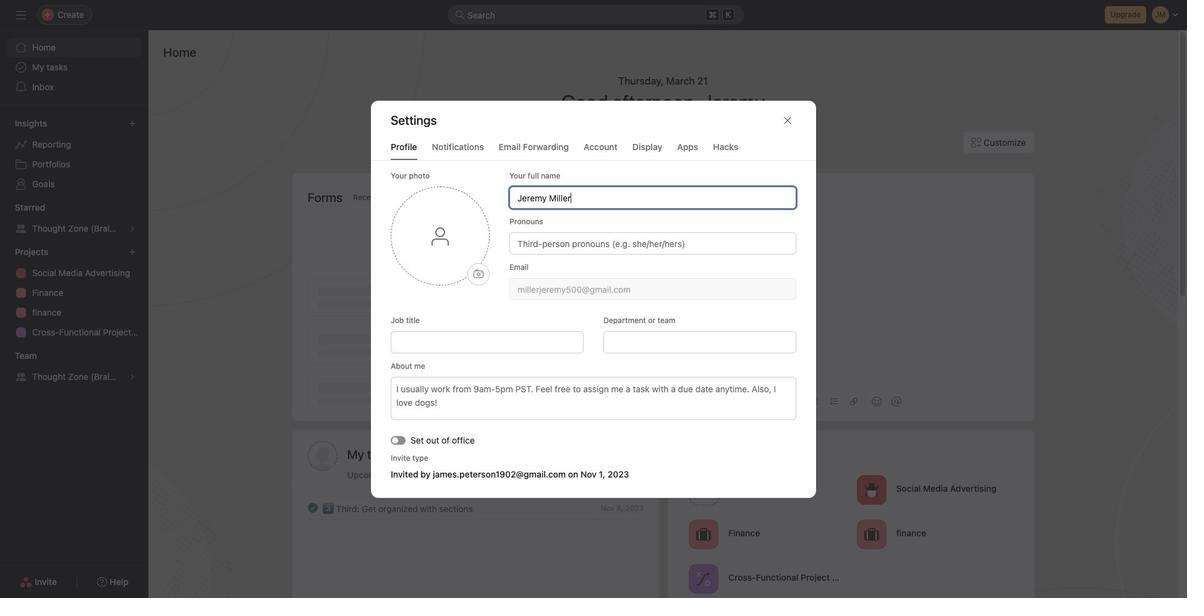Task type: locate. For each thing, give the bounding box(es) containing it.
1 briefcase image from the left
[[696, 527, 711, 542]]

briefcase image up line_and_symbols icon
[[696, 527, 711, 542]]

numbered list image
[[830, 398, 838, 406]]

teams element
[[0, 345, 148, 390]]

link image
[[850, 398, 858, 406]]

switch
[[391, 436, 406, 445]]

None text field
[[510, 278, 797, 300]]

0 horizontal spatial briefcase image
[[696, 527, 711, 542]]

settings tab list
[[371, 140, 816, 161]]

briefcase image down the bug icon
[[864, 527, 879, 542]]

list item
[[684, 471, 852, 509], [293, 497, 658, 520]]

toolbar
[[684, 388, 1019, 416]]

upload new photo image
[[474, 269, 484, 279]]

prominent image
[[455, 10, 465, 20]]

starred element
[[0, 197, 148, 241]]

line_and_symbols image
[[696, 572, 711, 587]]

global element
[[0, 30, 148, 105]]

Third-person pronouns (e.g. she/her/hers) text field
[[510, 232, 797, 255]]

2 briefcase image from the left
[[864, 527, 879, 542]]

bulleted list image
[[811, 398, 818, 406]]

briefcase image
[[696, 527, 711, 542], [864, 527, 879, 542]]

None text field
[[510, 186, 797, 209], [391, 331, 584, 353], [604, 331, 797, 353], [510, 186, 797, 209], [391, 331, 584, 353], [604, 331, 797, 353]]

dialog
[[371, 101, 816, 498]]

1 horizontal spatial briefcase image
[[864, 527, 879, 542]]

Completed checkbox
[[305, 501, 320, 516]]

at mention image
[[892, 397, 901, 407]]



Task type: describe. For each thing, give the bounding box(es) containing it.
insights element
[[0, 113, 148, 197]]

bug image
[[864, 483, 879, 498]]

completed image
[[305, 501, 320, 516]]

hide sidebar image
[[16, 10, 26, 20]]

0 horizontal spatial list item
[[293, 497, 658, 520]]

add profile photo image
[[308, 442, 337, 471]]

code image
[[791, 398, 798, 406]]

1 horizontal spatial list item
[[684, 471, 852, 509]]

close this dialog image
[[783, 115, 793, 125]]

projects element
[[0, 241, 148, 345]]

I usually work from 9am-5pm PST. Feel free to assign me a task with a due date anytime. Also, I love dogs! text field
[[391, 377, 797, 420]]



Task type: vqa. For each thing, say whether or not it's contained in the screenshot.
At Mention icon
yes



